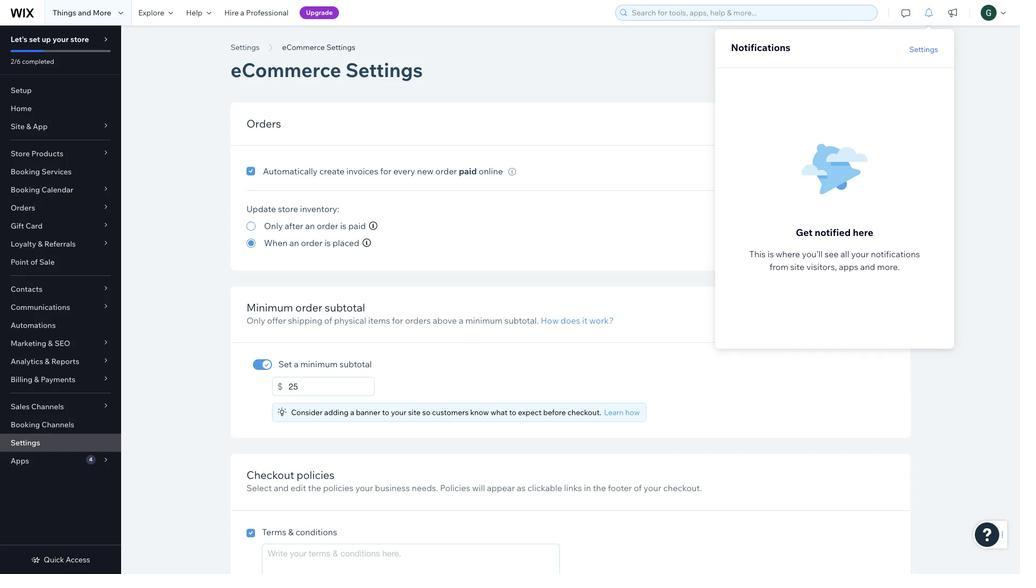 Task type: describe. For each thing, give the bounding box(es) containing it.
learn how link
[[604, 408, 640, 418]]

know
[[471, 408, 489, 417]]

point of sale
[[11, 257, 55, 267]]

subtotal inside the 'minimum order subtotal only offer shipping of physical items for orders above a minimum subtotal. how does it work?'
[[325, 301, 365, 314]]

checkout
[[247, 468, 294, 482]]

point of sale link
[[0, 253, 121, 271]]

will
[[472, 483, 485, 493]]

automations
[[11, 320, 56, 330]]

terms & conditions
[[262, 527, 337, 537]]

1 horizontal spatial store
[[278, 204, 298, 214]]

apps
[[11, 456, 29, 466]]

sales channels button
[[0, 398, 121, 416]]

booking calendar button
[[0, 181, 121, 199]]

billing
[[11, 375, 32, 384]]

booking channels link
[[0, 416, 121, 434]]

1 vertical spatial subtotal
[[340, 359, 372, 370]]

so
[[422, 408, 431, 417]]

orders inside the orders popup button
[[11, 203, 35, 213]]

sale
[[39, 257, 55, 267]]

store products
[[11, 149, 63, 158]]

1 to from the left
[[382, 408, 389, 417]]

analytics & reports
[[11, 357, 79, 366]]

Search for tools, apps, help & more... field
[[629, 5, 874, 20]]

of inside checkout policies select and edit the policies your business needs. policies will appear as clickable links in the footer of your checkout.
[[634, 483, 642, 493]]

home link
[[0, 99, 121, 117]]

sales channels
[[11, 402, 64, 411]]

quick access
[[44, 555, 90, 564]]

home
[[11, 104, 32, 113]]

automations link
[[0, 316, 121, 334]]

things and more
[[53, 8, 111, 18]]

0 horizontal spatial paid
[[349, 221, 366, 231]]

terms
[[262, 527, 286, 537]]

upgrade
[[306, 9, 333, 16]]

& for billing
[[34, 375, 39, 384]]

more.
[[877, 261, 900, 272]]

2 to from the left
[[509, 408, 517, 417]]

marketing & seo
[[11, 339, 70, 348]]

loyalty & referrals
[[11, 239, 76, 249]]

your inside this is where you'll see all your notifications from site visitors, apps and more.
[[852, 249, 869, 259]]

select
[[247, 483, 272, 493]]

access
[[66, 555, 90, 564]]

set a minimum subtotal
[[279, 359, 372, 370]]

order inside the 'minimum order subtotal only offer shipping of physical items for orders above a minimum subtotal. how does it work?'
[[296, 301, 323, 314]]

subtotal.
[[505, 315, 539, 326]]

info tooltip image for only after an order is paid
[[369, 222, 378, 230]]

let's set up your store
[[11, 35, 89, 44]]

automatically create invoices for every new order paid online
[[263, 166, 503, 176]]

let's
[[11, 35, 27, 44]]

minimum
[[247, 301, 293, 314]]

channels for booking channels
[[42, 420, 74, 429]]

1 vertical spatial an
[[290, 238, 299, 248]]

items
[[368, 315, 390, 326]]

0 vertical spatial policies
[[297, 468, 335, 482]]

completed
[[22, 57, 54, 65]]

update store inventory:
[[247, 204, 339, 214]]

online
[[479, 166, 503, 176]]

payments
[[41, 375, 75, 384]]

sidebar element
[[0, 26, 121, 574]]

of inside the 'minimum order subtotal only offer shipping of physical items for orders above a minimum subtotal. how does it work?'
[[324, 315, 332, 326]]

set
[[29, 35, 40, 44]]

reports
[[51, 357, 79, 366]]

is inside this is where you'll see all your notifications from site visitors, apps and more.
[[768, 249, 774, 259]]

when an order is placed
[[264, 238, 359, 248]]

& for site
[[26, 122, 31, 131]]

site & app button
[[0, 117, 121, 136]]

customers
[[432, 408, 469, 417]]

notifications
[[871, 249, 920, 259]]

booking calendar
[[11, 185, 73, 195]]

upgrade button
[[300, 6, 339, 19]]

1 horizontal spatial orders
[[247, 117, 281, 130]]

& for loyalty
[[38, 239, 43, 249]]

1 vertical spatial settings link
[[0, 434, 121, 452]]

analytics & reports button
[[0, 352, 121, 370]]

this
[[750, 249, 766, 259]]

site & app
[[11, 122, 48, 131]]

gift
[[11, 221, 24, 231]]

booking channels
[[11, 420, 74, 429]]

app
[[33, 122, 48, 131]]

Write your terms & conditions here. text field
[[262, 544, 560, 574]]

hire
[[224, 8, 239, 18]]

1 vertical spatial site
[[408, 408, 421, 417]]

0 vertical spatial only
[[264, 221, 283, 231]]

in
[[584, 483, 591, 493]]

here
[[853, 226, 874, 239]]

checkout. inside checkout policies select and edit the policies your business needs. policies will appear as clickable links in the footer of your checkout.
[[664, 483, 702, 493]]

0 horizontal spatial is
[[325, 238, 331, 248]]

get notified here
[[796, 226, 874, 239]]

and inside checkout policies select and edit the policies your business needs. policies will appear as clickable links in the footer of your checkout.
[[274, 483, 289, 493]]

Enter amount text field
[[289, 377, 375, 396]]

seo
[[55, 339, 70, 348]]

orders
[[405, 315, 431, 326]]

quick access button
[[31, 555, 90, 564]]

& for marketing
[[48, 339, 53, 348]]

professional
[[246, 8, 289, 18]]

all
[[841, 249, 850, 259]]

visitors,
[[807, 261, 837, 272]]

1 horizontal spatial settings link
[[225, 42, 265, 53]]

a right hire
[[240, 8, 244, 18]]

notified
[[815, 226, 851, 239]]

automatically
[[263, 166, 318, 176]]

4
[[89, 456, 93, 463]]

edit
[[291, 483, 306, 493]]

quick
[[44, 555, 64, 564]]

store inside sidebar element
[[70, 35, 89, 44]]

more
[[93, 8, 111, 18]]

1 the from the left
[[308, 483, 321, 493]]

expect
[[518, 408, 542, 417]]

info tooltip image for automatically create invoices for every new order
[[508, 168, 516, 176]]

loyalty & referrals button
[[0, 235, 121, 253]]

sales
[[11, 402, 30, 411]]

orders button
[[0, 199, 121, 217]]

contacts
[[11, 284, 43, 294]]

order down only after an order is paid
[[301, 238, 323, 248]]



Task type: vqa. For each thing, say whether or not it's contained in the screenshot.
leftmost Settings link
yes



Task type: locate. For each thing, give the bounding box(es) containing it.
channels down sales channels "popup button"
[[42, 420, 74, 429]]

for right "items"
[[392, 315, 403, 326]]

every
[[394, 166, 415, 176]]

$
[[277, 381, 283, 392]]

ecommerce
[[282, 43, 325, 52], [231, 58, 341, 82]]

only after an order is paid
[[264, 221, 366, 231]]

0 horizontal spatial to
[[382, 408, 389, 417]]

billing & payments
[[11, 375, 75, 384]]

0 vertical spatial channels
[[31, 402, 64, 411]]

0 vertical spatial of
[[31, 257, 38, 267]]

1 vertical spatial info tooltip image
[[369, 222, 378, 230]]

store
[[11, 149, 30, 158]]

the
[[308, 483, 321, 493], [593, 483, 606, 493]]

1 vertical spatial paid
[[349, 221, 366, 231]]

a right the set at the bottom left
[[294, 359, 299, 370]]

an right 'after'
[[305, 221, 315, 231]]

1 vertical spatial policies
[[323, 483, 354, 493]]

info tooltip image
[[508, 168, 516, 176], [369, 222, 378, 230]]

order up shipping
[[296, 301, 323, 314]]

& left the seo
[[48, 339, 53, 348]]

& right loyalty
[[38, 239, 43, 249]]

notifications
[[731, 41, 791, 54]]

1 horizontal spatial an
[[305, 221, 315, 231]]

for left every
[[380, 166, 392, 176]]

1 vertical spatial orders
[[11, 203, 35, 213]]

orders
[[247, 117, 281, 130], [11, 203, 35, 213]]

store up 'after'
[[278, 204, 298, 214]]

2 the from the left
[[593, 483, 606, 493]]

your right up
[[53, 35, 69, 44]]

help
[[186, 8, 203, 18]]

it
[[582, 315, 588, 326]]

channels
[[31, 402, 64, 411], [42, 420, 74, 429]]

work?
[[590, 315, 614, 326]]

0 vertical spatial an
[[305, 221, 315, 231]]

shipping
[[288, 315, 323, 326]]

contacts button
[[0, 280, 121, 298]]

0 horizontal spatial site
[[408, 408, 421, 417]]

0 horizontal spatial orders
[[11, 203, 35, 213]]

order down inventory:
[[317, 221, 338, 231]]

of left sale
[[31, 257, 38, 267]]

store down things and more
[[70, 35, 89, 44]]

how does it work? link
[[541, 315, 614, 326]]

only inside the 'minimum order subtotal only offer shipping of physical items for orders above a minimum subtotal. how does it work?'
[[247, 315, 265, 326]]

of
[[31, 257, 38, 267], [324, 315, 332, 326], [634, 483, 642, 493]]

when
[[264, 238, 288, 248]]

of right footer
[[634, 483, 642, 493]]

0 horizontal spatial minimum
[[301, 359, 338, 370]]

subtotal up the physical
[[325, 301, 365, 314]]

things
[[53, 8, 76, 18]]

0 vertical spatial subtotal
[[325, 301, 365, 314]]

settings inside sidebar element
[[11, 438, 40, 448]]

communications button
[[0, 298, 121, 316]]

0 vertical spatial for
[[380, 166, 392, 176]]

2/6 completed
[[11, 57, 54, 65]]

your right all
[[852, 249, 869, 259]]

policies up edit
[[297, 468, 335, 482]]

channels for sales channels
[[31, 402, 64, 411]]

as
[[517, 483, 526, 493]]

needs.
[[412, 483, 438, 493]]

policies right edit
[[323, 483, 354, 493]]

1 horizontal spatial checkout.
[[664, 483, 702, 493]]

0 vertical spatial info tooltip image
[[508, 168, 516, 176]]

0 vertical spatial paid
[[459, 166, 477, 176]]

and right 'apps'
[[861, 261, 876, 272]]

only up when
[[264, 221, 283, 231]]

settings button
[[910, 44, 939, 54]]

to right banner
[[382, 408, 389, 417]]

0 horizontal spatial and
[[78, 8, 91, 18]]

offer
[[267, 315, 286, 326]]

after
[[285, 221, 303, 231]]

& inside popup button
[[26, 122, 31, 131]]

info tooltip image up info tooltip icon
[[369, 222, 378, 230]]

subtotal up enter amount text field
[[340, 359, 372, 370]]

1 vertical spatial booking
[[11, 185, 40, 195]]

booking inside dropdown button
[[11, 185, 40, 195]]

see
[[825, 249, 839, 259]]

channels up booking channels
[[31, 402, 64, 411]]

2 vertical spatial is
[[768, 249, 774, 259]]

paid
[[459, 166, 477, 176], [349, 221, 366, 231]]

2 vertical spatial of
[[634, 483, 642, 493]]

0 horizontal spatial info tooltip image
[[369, 222, 378, 230]]

0 horizontal spatial store
[[70, 35, 89, 44]]

info tooltip image right the online
[[508, 168, 516, 176]]

your inside sidebar element
[[53, 35, 69, 44]]

a inside the 'minimum order subtotal only offer shipping of physical items for orders above a minimum subtotal. how does it work?'
[[459, 315, 464, 326]]

order
[[436, 166, 457, 176], [317, 221, 338, 231], [301, 238, 323, 248], [296, 301, 323, 314]]

1 vertical spatial ecommerce settings
[[231, 58, 423, 82]]

1 horizontal spatial minimum
[[466, 315, 503, 326]]

placed
[[333, 238, 359, 248]]

store products button
[[0, 145, 121, 163]]

1 vertical spatial channels
[[42, 420, 74, 429]]

clickable
[[528, 483, 562, 493]]

the right edit
[[308, 483, 321, 493]]

info tooltip image
[[363, 239, 371, 247]]

& for terms
[[288, 527, 294, 537]]

1 horizontal spatial site
[[791, 261, 805, 272]]

explore
[[138, 8, 164, 18]]

2 horizontal spatial and
[[861, 261, 876, 272]]

0 vertical spatial ecommerce
[[282, 43, 325, 52]]

what
[[491, 408, 508, 417]]

2 booking from the top
[[11, 185, 40, 195]]

an down 'after'
[[290, 238, 299, 248]]

channels inside "popup button"
[[31, 402, 64, 411]]

the right in
[[593, 483, 606, 493]]

learn
[[604, 408, 624, 417]]

1 vertical spatial only
[[247, 315, 265, 326]]

and inside this is where you'll see all your notifications from site visitors, apps and more.
[[861, 261, 876, 272]]

conditions
[[296, 527, 337, 537]]

0 vertical spatial site
[[791, 261, 805, 272]]

0 vertical spatial settings link
[[225, 42, 265, 53]]

0 horizontal spatial settings link
[[0, 434, 121, 452]]

create
[[320, 166, 345, 176]]

a right above
[[459, 315, 464, 326]]

update
[[247, 204, 276, 214]]

2 vertical spatial booking
[[11, 420, 40, 429]]

a
[[240, 8, 244, 18], [459, 315, 464, 326], [294, 359, 299, 370], [350, 408, 354, 417]]

booking for booking channels
[[11, 420, 40, 429]]

minimum inside the 'minimum order subtotal only offer shipping of physical items for orders above a minimum subtotal. how does it work?'
[[466, 315, 503, 326]]

0 horizontal spatial of
[[31, 257, 38, 267]]

paid left the online
[[459, 166, 477, 176]]

site down where
[[791, 261, 805, 272]]

is left placed on the left top
[[325, 238, 331, 248]]

banner
[[356, 408, 381, 417]]

of left the physical
[[324, 315, 332, 326]]

booking for booking services
[[11, 167, 40, 176]]

settings link down booking channels
[[0, 434, 121, 452]]

hire a professional link
[[218, 0, 295, 26]]

marketing & seo button
[[0, 334, 121, 352]]

checkout.
[[568, 408, 602, 417], [664, 483, 702, 493]]

1 vertical spatial minimum
[[301, 359, 338, 370]]

minimum left subtotal.
[[466, 315, 503, 326]]

minimum up enter amount text field
[[301, 359, 338, 370]]

business
[[375, 483, 410, 493]]

physical
[[334, 315, 366, 326]]

and
[[78, 8, 91, 18], [861, 261, 876, 272], [274, 483, 289, 493]]

marketing
[[11, 339, 46, 348]]

and down checkout
[[274, 483, 289, 493]]

2 vertical spatial and
[[274, 483, 289, 493]]

1 vertical spatial checkout.
[[664, 483, 702, 493]]

0 horizontal spatial for
[[380, 166, 392, 176]]

booking down sales
[[11, 420, 40, 429]]

setup
[[11, 86, 32, 95]]

to right what
[[509, 408, 517, 417]]

store
[[70, 35, 89, 44], [278, 204, 298, 214]]

links
[[564, 483, 582, 493]]

0 vertical spatial ecommerce settings
[[282, 43, 356, 52]]

set
[[279, 359, 292, 370]]

1 horizontal spatial the
[[593, 483, 606, 493]]

0 horizontal spatial checkout.
[[568, 408, 602, 417]]

1 vertical spatial ecommerce
[[231, 58, 341, 82]]

setup link
[[0, 81, 121, 99]]

& right billing
[[34, 375, 39, 384]]

1 horizontal spatial is
[[340, 221, 347, 231]]

gift card
[[11, 221, 43, 231]]

booking services
[[11, 167, 72, 176]]

from
[[770, 261, 789, 272]]

0 vertical spatial store
[[70, 35, 89, 44]]

1 horizontal spatial paid
[[459, 166, 477, 176]]

& right terms
[[288, 527, 294, 537]]

& inside "popup button"
[[45, 357, 50, 366]]

is right this
[[768, 249, 774, 259]]

products
[[31, 149, 63, 158]]

billing & payments button
[[0, 370, 121, 389]]

and left the more
[[78, 8, 91, 18]]

1 horizontal spatial info tooltip image
[[508, 168, 516, 176]]

0 horizontal spatial an
[[290, 238, 299, 248]]

card
[[26, 221, 43, 231]]

only
[[264, 221, 283, 231], [247, 315, 265, 326]]

up
[[42, 35, 51, 44]]

of inside sidebar element
[[31, 257, 38, 267]]

referrals
[[44, 239, 76, 249]]

a right adding at the left bottom of the page
[[350, 408, 354, 417]]

invoices
[[347, 166, 379, 176]]

& left reports
[[45, 357, 50, 366]]

1 vertical spatial for
[[392, 315, 403, 326]]

0 vertical spatial minimum
[[466, 315, 503, 326]]

for inside the 'minimum order subtotal only offer shipping of physical items for orders above a minimum subtotal. how does it work?'
[[392, 315, 403, 326]]

1 vertical spatial store
[[278, 204, 298, 214]]

1 horizontal spatial of
[[324, 315, 332, 326]]

& for analytics
[[45, 357, 50, 366]]

order right new
[[436, 166, 457, 176]]

1 booking from the top
[[11, 167, 40, 176]]

0 vertical spatial checkout.
[[568, 408, 602, 417]]

booking down booking services
[[11, 185, 40, 195]]

is up placed on the left top
[[340, 221, 347, 231]]

0 vertical spatial orders
[[247, 117, 281, 130]]

does
[[561, 315, 580, 326]]

policies
[[440, 483, 470, 493]]

site inside this is where you'll see all your notifications from site visitors, apps and more.
[[791, 261, 805, 272]]

site left so
[[408, 408, 421, 417]]

adding
[[324, 408, 349, 417]]

your left 'business'
[[356, 483, 373, 493]]

paid up info tooltip icon
[[349, 221, 366, 231]]

0 horizontal spatial the
[[308, 483, 321, 493]]

where
[[776, 249, 800, 259]]

3 booking from the top
[[11, 420, 40, 429]]

only down minimum on the bottom of the page
[[247, 315, 265, 326]]

settings link down hire a professional link
[[225, 42, 265, 53]]

1 vertical spatial and
[[861, 261, 876, 272]]

0 vertical spatial and
[[78, 8, 91, 18]]

0 vertical spatial is
[[340, 221, 347, 231]]

1 horizontal spatial to
[[509, 408, 517, 417]]

loyalty
[[11, 239, 36, 249]]

1 horizontal spatial for
[[392, 315, 403, 326]]

apps
[[839, 261, 859, 272]]

booking down store
[[11, 167, 40, 176]]

2 horizontal spatial is
[[768, 249, 774, 259]]

gift card button
[[0, 217, 121, 235]]

how
[[541, 315, 559, 326]]

2 horizontal spatial of
[[634, 483, 642, 493]]

1 vertical spatial is
[[325, 238, 331, 248]]

your left so
[[391, 408, 407, 417]]

1 vertical spatial of
[[324, 315, 332, 326]]

get
[[796, 226, 813, 239]]

booking for booking calendar
[[11, 185, 40, 195]]

policies
[[297, 468, 335, 482], [323, 483, 354, 493]]

minimum order subtotal only offer shipping of physical items for orders above a minimum subtotal. how does it work?
[[247, 301, 614, 326]]

& right site
[[26, 122, 31, 131]]

0 vertical spatial booking
[[11, 167, 40, 176]]

your right footer
[[644, 483, 662, 493]]

ecommerce settings
[[282, 43, 356, 52], [231, 58, 423, 82]]

1 horizontal spatial and
[[274, 483, 289, 493]]

before
[[543, 408, 566, 417]]



